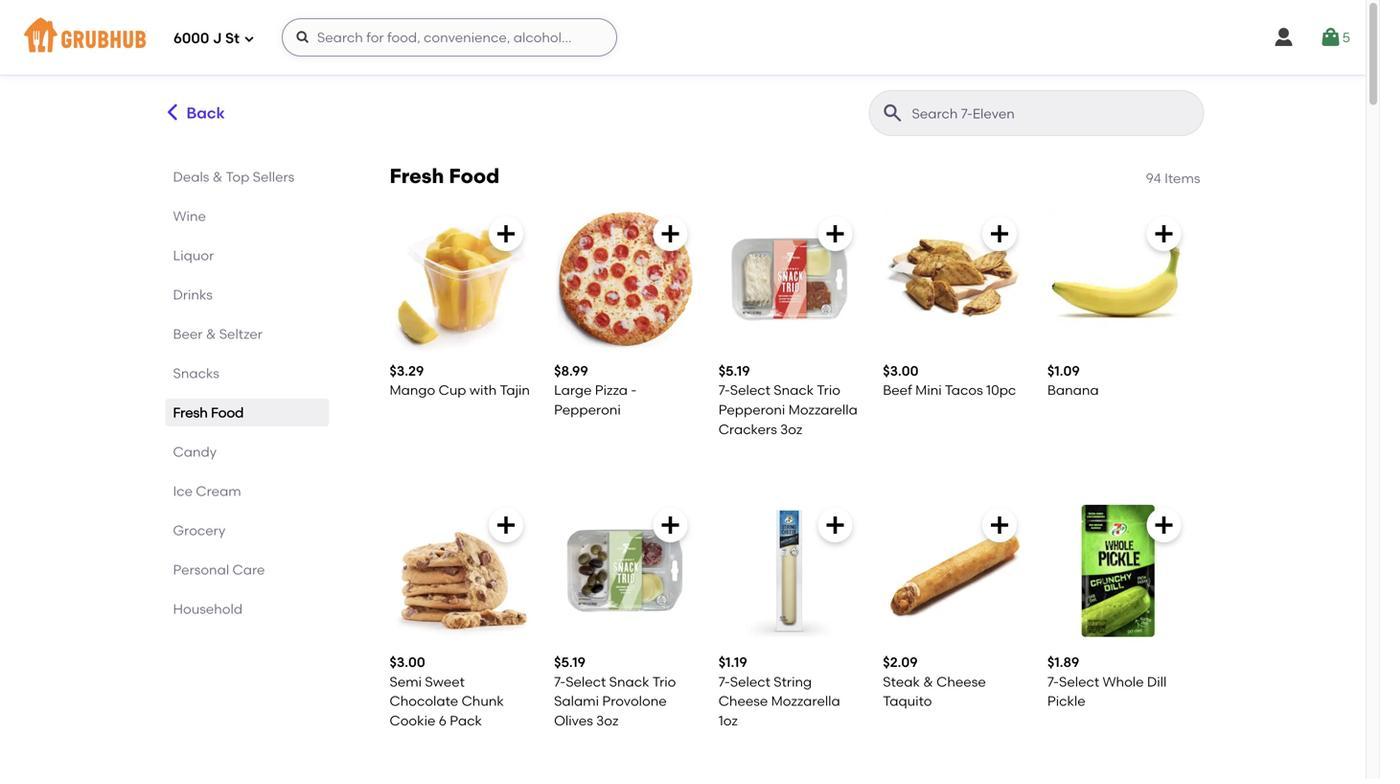 Task type: describe. For each thing, give the bounding box(es) containing it.
$1.19 7-select string cheese mozzarella 1oz
[[719, 654, 840, 729]]

steak
[[883, 674, 920, 690]]

pepperoni inside $5.19 7-select snack trio pepperoni mozzarella crackers 3oz
[[719, 402, 785, 418]]

3oz for provolone
[[596, 712, 619, 729]]

svg image for $1.09 banana
[[1153, 222, 1176, 245]]

beef mini tacos 10pc image
[[883, 209, 1025, 350]]

main navigation navigation
[[0, 0, 1366, 75]]

tacos
[[945, 382, 983, 398]]

personal
[[173, 562, 229, 578]]

Search for food, convenience, alcohol... search field
[[282, 18, 617, 57]]

7-select whole dill pickle image
[[1048, 500, 1189, 642]]

to
[[1192, 677, 1206, 693]]

cheese inside $2.09 steak & cheese taquito
[[937, 674, 986, 690]]

& for seltzer
[[206, 326, 216, 342]]

household
[[173, 601, 243, 617]]

back
[[186, 104, 225, 122]]

drinks tab
[[173, 285, 322, 305]]

liquor tab
[[173, 245, 322, 265]]

fresh inside 'tab'
[[173, 404, 208, 421]]

beef
[[883, 382, 912, 398]]

personal care tab
[[173, 560, 322, 580]]

beer
[[173, 326, 203, 342]]

dill
[[1147, 674, 1167, 690]]

$3.00 beef mini tacos 10pc
[[883, 363, 1016, 398]]

candy tab
[[173, 442, 322, 462]]

wine tab
[[173, 206, 322, 226]]

7-select snack trio salami provolone olives 3oz image
[[554, 500, 696, 642]]

$8.99 large pizza - pepperoni
[[554, 363, 637, 418]]

$3.00 for semi
[[390, 654, 425, 671]]

fresh food tab
[[173, 403, 322, 423]]

$3.29 mango cup with tajin
[[390, 363, 530, 398]]

select for salami
[[566, 674, 606, 690]]

svg image for $5.19 7-select snack trio salami provolone olives 3oz
[[659, 514, 682, 537]]

& inside $2.09 steak & cheese taquito
[[923, 674, 933, 690]]

with
[[470, 382, 497, 398]]

cup
[[439, 382, 466, 398]]

7- for 7-select snack trio salami provolone olives 3oz
[[554, 674, 566, 690]]

svg image for $8.99 large pizza - pepperoni
[[659, 222, 682, 245]]

steak & cheese taquito image
[[883, 500, 1025, 642]]

6
[[439, 712, 447, 729]]

snacks tab
[[173, 363, 322, 383]]

grocery tab
[[173, 520, 322, 541]]

household tab
[[173, 599, 322, 619]]

beer & seltzer tab
[[173, 324, 322, 344]]

grocery
[[173, 522, 226, 539]]

semi
[[390, 674, 422, 690]]

cream
[[196, 483, 241, 499]]

7-select snack trio pepperoni mozzarella crackers 3oz image
[[719, 209, 860, 350]]

st
[[225, 30, 240, 47]]

string
[[774, 674, 812, 690]]

crackers
[[719, 421, 777, 437]]

mozzarella inside $5.19 7-select snack trio pepperoni mozzarella crackers 3oz
[[789, 402, 858, 418]]

10pc
[[986, 382, 1016, 398]]

proceed to checkout
[[1133, 677, 1273, 693]]

mozzarella inside $1.19 7-select string cheese mozzarella 1oz
[[771, 693, 840, 709]]

select for pickle
[[1059, 674, 1099, 690]]

trio for provolone
[[652, 674, 676, 690]]

mini
[[915, 382, 942, 398]]

$5.19 for $5.19 7-select snack trio salami provolone olives 3oz
[[554, 654, 586, 671]]

tajin
[[500, 382, 530, 398]]

snack for provolone
[[609, 674, 649, 690]]

taquito
[[883, 693, 932, 709]]

5
[[1342, 29, 1350, 45]]

snack for mozzarella
[[774, 382, 814, 398]]

chunk
[[462, 693, 504, 709]]

sweet
[[425, 674, 465, 690]]

pickle
[[1048, 693, 1086, 709]]

large
[[554, 382, 592, 398]]

select for mozzarella
[[730, 674, 771, 690]]



Task type: locate. For each thing, give the bounding box(es) containing it.
94 items
[[1146, 170, 1200, 186]]

cheese right steak
[[937, 674, 986, 690]]

pepperoni down large
[[554, 402, 621, 418]]

svg image for $5.19 7-select snack trio pepperoni mozzarella crackers 3oz
[[824, 222, 847, 245]]

large pizza - pepperoni image
[[554, 209, 696, 350]]

food inside 'tab'
[[211, 404, 244, 421]]

1 horizontal spatial trio
[[817, 382, 841, 398]]

7- down $1.19
[[719, 674, 730, 690]]

trio for mozzarella
[[817, 382, 841, 398]]

1 vertical spatial 3oz
[[596, 712, 619, 729]]

1 vertical spatial &
[[206, 326, 216, 342]]

$5.19 7-select snack trio salami provolone olives 3oz
[[554, 654, 676, 729]]

olives
[[554, 712, 593, 729]]

& for top
[[213, 169, 223, 185]]

6000
[[173, 30, 209, 47]]

0 vertical spatial mozzarella
[[789, 402, 858, 418]]

7- for 7-select snack trio pepperoni mozzarella crackers 3oz
[[719, 382, 730, 398]]

3oz down provolone
[[596, 712, 619, 729]]

0 horizontal spatial $5.19
[[554, 654, 586, 671]]

$2.09 steak & cheese taquito
[[883, 654, 986, 709]]

Search 7-Eleven search field
[[910, 104, 1198, 123]]

$1.19
[[719, 654, 747, 671]]

select up pickle
[[1059, 674, 1099, 690]]

$8.99
[[554, 363, 588, 379]]

snack up crackers
[[774, 382, 814, 398]]

1 horizontal spatial fresh
[[390, 164, 444, 188]]

3oz
[[780, 421, 803, 437], [596, 712, 619, 729]]

0 vertical spatial food
[[449, 164, 500, 188]]

2 pepperoni from the left
[[719, 402, 785, 418]]

svg image for $1.89 7-select whole dill pickle
[[1153, 514, 1176, 537]]

mango
[[390, 382, 435, 398]]

trio
[[817, 382, 841, 398], [652, 674, 676, 690]]

drinks
[[173, 287, 213, 303]]

proceed to checkout button
[[1075, 668, 1331, 702]]

semi sweet chocolate chunk cookie 6 pack image
[[390, 500, 531, 642]]

select inside $5.19 7-select snack trio salami provolone olives 3oz
[[566, 674, 606, 690]]

provolone
[[602, 693, 667, 709]]

chocolate
[[390, 693, 458, 709]]

1 horizontal spatial 3oz
[[780, 421, 803, 437]]

$1.89 7-select whole dill pickle
[[1048, 654, 1167, 709]]

1 vertical spatial cheese
[[719, 693, 768, 709]]

1 horizontal spatial cheese
[[937, 674, 986, 690]]

0 horizontal spatial trio
[[652, 674, 676, 690]]

select up crackers
[[730, 382, 771, 398]]

0 horizontal spatial pepperoni
[[554, 402, 621, 418]]

$5.19
[[719, 363, 750, 379], [554, 654, 586, 671]]

liquor
[[173, 247, 214, 264]]

deals & top sellers
[[173, 169, 294, 185]]

1 horizontal spatial pepperoni
[[719, 402, 785, 418]]

personal care
[[173, 562, 265, 578]]

$3.00 for beef
[[883, 363, 919, 379]]

cookie
[[390, 712, 436, 729]]

items
[[1165, 170, 1200, 186]]

0 horizontal spatial cheese
[[719, 693, 768, 709]]

pack
[[450, 712, 482, 729]]

cheese up 1oz
[[719, 693, 768, 709]]

pepperoni
[[554, 402, 621, 418], [719, 402, 785, 418]]

& left top
[[213, 169, 223, 185]]

&
[[213, 169, 223, 185], [206, 326, 216, 342], [923, 674, 933, 690]]

svg image for $3.00 beef mini tacos 10pc
[[988, 222, 1011, 245]]

3oz inside $5.19 7-select snack trio salami provolone olives 3oz
[[596, 712, 619, 729]]

3oz inside $5.19 7-select snack trio pepperoni mozzarella crackers 3oz
[[780, 421, 803, 437]]

$5.19 for $5.19 7-select snack trio pepperoni mozzarella crackers 3oz
[[719, 363, 750, 379]]

$3.00 semi sweet chocolate chunk cookie 6 pack
[[390, 654, 504, 729]]

0 vertical spatial $5.19
[[719, 363, 750, 379]]

select down $1.19
[[730, 674, 771, 690]]

7- down $1.89
[[1048, 674, 1059, 690]]

0 vertical spatial fresh
[[390, 164, 444, 188]]

caret left icon image
[[162, 102, 183, 122]]

7- inside $5.19 7-select snack trio pepperoni mozzarella crackers 3oz
[[719, 382, 730, 398]]

fresh
[[390, 164, 444, 188], [173, 404, 208, 421]]

banana image
[[1048, 209, 1189, 350]]

select inside $1.89 7-select whole dill pickle
[[1059, 674, 1099, 690]]

$3.00 inside $3.00 semi sweet chocolate chunk cookie 6 pack
[[390, 654, 425, 671]]

snack up provolone
[[609, 674, 649, 690]]

svg image inside the 5 button
[[1319, 26, 1342, 49]]

select
[[730, 382, 771, 398], [566, 674, 606, 690], [730, 674, 771, 690], [1059, 674, 1099, 690]]

3oz for mozzarella
[[780, 421, 803, 437]]

ice
[[173, 483, 193, 499]]

$5.19 up salami
[[554, 654, 586, 671]]

deals
[[173, 169, 209, 185]]

magnifying glass icon image
[[881, 102, 904, 125]]

-
[[631, 382, 637, 398]]

0 vertical spatial $3.00
[[883, 363, 919, 379]]

select inside $5.19 7-select snack trio pepperoni mozzarella crackers 3oz
[[730, 382, 771, 398]]

banana
[[1048, 382, 1099, 398]]

1 horizontal spatial fresh food
[[390, 164, 500, 188]]

$1.09 banana
[[1048, 363, 1099, 398]]

1 vertical spatial $5.19
[[554, 654, 586, 671]]

trio up provolone
[[652, 674, 676, 690]]

1 vertical spatial trio
[[652, 674, 676, 690]]

0 horizontal spatial snack
[[609, 674, 649, 690]]

0 vertical spatial 3oz
[[780, 421, 803, 437]]

checkout
[[1209, 677, 1273, 693]]

0 horizontal spatial 3oz
[[596, 712, 619, 729]]

fresh food inside 'tab'
[[173, 404, 244, 421]]

0 horizontal spatial fresh
[[173, 404, 208, 421]]

snack
[[774, 382, 814, 398], [609, 674, 649, 690]]

beer & seltzer
[[173, 326, 263, 342]]

top
[[226, 169, 250, 185]]

1 vertical spatial food
[[211, 404, 244, 421]]

1 horizontal spatial $5.19
[[719, 363, 750, 379]]

svg image for $1.19 7-select string cheese mozzarella 1oz
[[824, 514, 847, 537]]

$2.09
[[883, 654, 918, 671]]

$3.00 inside $3.00 beef mini tacos 10pc
[[883, 363, 919, 379]]

94
[[1146, 170, 1161, 186]]

select up salami
[[566, 674, 606, 690]]

wine
[[173, 208, 206, 224]]

$5.19 up crackers
[[719, 363, 750, 379]]

& right steak
[[923, 674, 933, 690]]

sellers
[[253, 169, 294, 185]]

7- for 7-select string cheese mozzarella 1oz
[[719, 674, 730, 690]]

6000 j st
[[173, 30, 240, 47]]

7-select string cheese mozzarella 1oz image
[[719, 500, 860, 642]]

$1.09
[[1048, 363, 1080, 379]]

cheese inside $1.19 7-select string cheese mozzarella 1oz
[[719, 693, 768, 709]]

select for pepperoni
[[730, 382, 771, 398]]

1 pepperoni from the left
[[554, 402, 621, 418]]

ice cream tab
[[173, 481, 322, 501]]

7- up salami
[[554, 674, 566, 690]]

snacks
[[173, 365, 219, 381]]

1 horizontal spatial $3.00
[[883, 363, 919, 379]]

trio left beef
[[817, 382, 841, 398]]

candy
[[173, 444, 217, 460]]

1 vertical spatial fresh
[[173, 404, 208, 421]]

fresh food
[[390, 164, 500, 188], [173, 404, 244, 421]]

food
[[449, 164, 500, 188], [211, 404, 244, 421]]

salami
[[554, 693, 599, 709]]

$5.19 inside $5.19 7-select snack trio salami provolone olives 3oz
[[554, 654, 586, 671]]

whole
[[1103, 674, 1144, 690]]

0 vertical spatial trio
[[817, 382, 841, 398]]

ice cream
[[173, 483, 241, 499]]

svg image for $2.09 steak & cheese taquito
[[988, 514, 1011, 537]]

1 vertical spatial mozzarella
[[771, 693, 840, 709]]

7- inside $1.89 7-select whole dill pickle
[[1048, 674, 1059, 690]]

1 vertical spatial fresh food
[[173, 404, 244, 421]]

0 horizontal spatial fresh food
[[173, 404, 244, 421]]

1 vertical spatial snack
[[609, 674, 649, 690]]

cheese
[[937, 674, 986, 690], [719, 693, 768, 709]]

& right beer
[[206, 326, 216, 342]]

svg image for $3.29 mango cup with tajin
[[495, 222, 518, 245]]

pepperoni inside $8.99 large pizza - pepperoni
[[554, 402, 621, 418]]

svg image
[[1273, 26, 1296, 49], [295, 30, 310, 45], [824, 222, 847, 245], [988, 222, 1011, 245], [1153, 222, 1176, 245], [495, 514, 518, 537], [988, 514, 1011, 537]]

$3.29
[[390, 363, 424, 379]]

snack inside $5.19 7-select snack trio salami provolone olives 3oz
[[609, 674, 649, 690]]

$3.00
[[883, 363, 919, 379], [390, 654, 425, 671]]

7- inside $1.19 7-select string cheese mozzarella 1oz
[[719, 674, 730, 690]]

mango cup with tajin image
[[390, 209, 531, 350]]

0 vertical spatial snack
[[774, 382, 814, 398]]

7- inside $5.19 7-select snack trio salami provolone olives 3oz
[[554, 674, 566, 690]]

mozzarella
[[789, 402, 858, 418], [771, 693, 840, 709]]

care
[[232, 562, 265, 578]]

$3.00 up beef
[[883, 363, 919, 379]]

1 horizontal spatial snack
[[774, 382, 814, 398]]

svg image
[[1319, 26, 1342, 49], [243, 33, 255, 45], [495, 222, 518, 245], [659, 222, 682, 245], [659, 514, 682, 537], [824, 514, 847, 537], [1153, 514, 1176, 537]]

trio inside $5.19 7-select snack trio pepperoni mozzarella crackers 3oz
[[817, 382, 841, 398]]

1 horizontal spatial food
[[449, 164, 500, 188]]

$5.19 inside $5.19 7-select snack trio pepperoni mozzarella crackers 3oz
[[719, 363, 750, 379]]

0 vertical spatial &
[[213, 169, 223, 185]]

2 vertical spatial &
[[923, 674, 933, 690]]

1 vertical spatial $3.00
[[390, 654, 425, 671]]

0 vertical spatial fresh food
[[390, 164, 500, 188]]

trio inside $5.19 7-select snack trio salami provolone olives 3oz
[[652, 674, 676, 690]]

svg image for $3.00 semi sweet chocolate chunk cookie 6 pack
[[495, 514, 518, 537]]

pizza
[[595, 382, 628, 398]]

pepperoni up crackers
[[719, 402, 785, 418]]

j
[[213, 30, 222, 47]]

7-
[[719, 382, 730, 398], [554, 674, 566, 690], [719, 674, 730, 690], [1048, 674, 1059, 690]]

$5.19 7-select snack trio pepperoni mozzarella crackers 3oz
[[719, 363, 858, 437]]

5 button
[[1319, 20, 1350, 55]]

deals & top sellers tab
[[173, 167, 322, 187]]

0 horizontal spatial food
[[211, 404, 244, 421]]

$3.00 up semi on the bottom left of the page
[[390, 654, 425, 671]]

7- for 7-select whole dill pickle
[[1048, 674, 1059, 690]]

7- up crackers
[[719, 382, 730, 398]]

0 horizontal spatial $3.00
[[390, 654, 425, 671]]

proceed
[[1133, 677, 1189, 693]]

3oz right crackers
[[780, 421, 803, 437]]

seltzer
[[219, 326, 263, 342]]

0 vertical spatial cheese
[[937, 674, 986, 690]]

back button
[[162, 90, 226, 136]]

$1.89
[[1048, 654, 1079, 671]]

1oz
[[719, 712, 738, 729]]

select inside $1.19 7-select string cheese mozzarella 1oz
[[730, 674, 771, 690]]

snack inside $5.19 7-select snack trio pepperoni mozzarella crackers 3oz
[[774, 382, 814, 398]]



Task type: vqa. For each thing, say whether or not it's contained in the screenshot.


